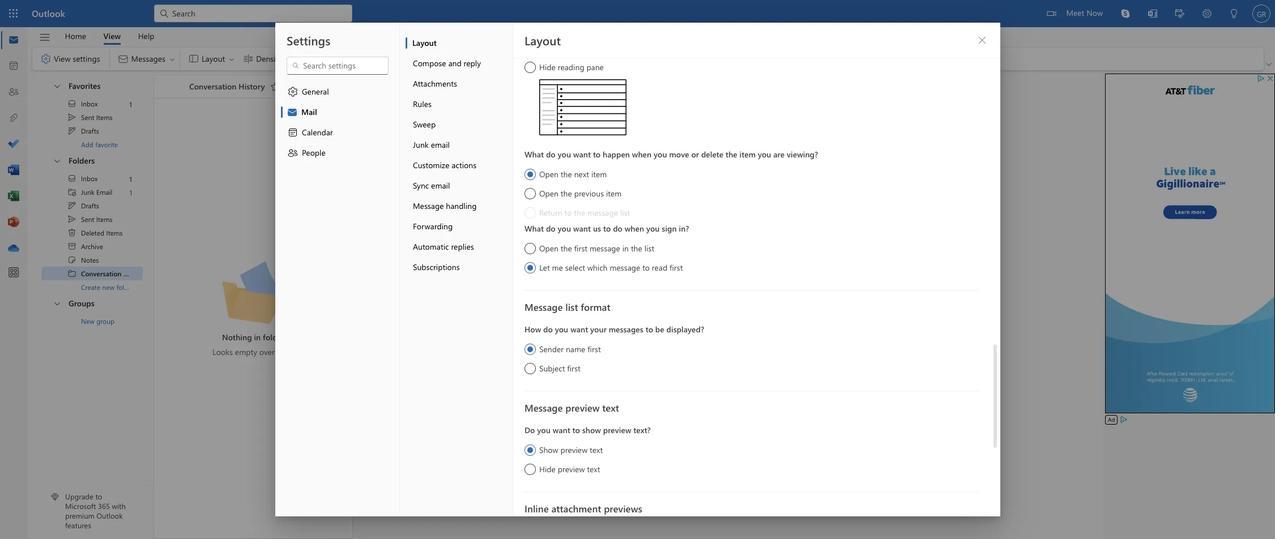 Task type: locate. For each thing, give the bounding box(es) containing it.
0 horizontal spatial history
[[123, 269, 146, 278]]

preview for hide preview text
[[558, 464, 585, 475]]

word image
[[8, 165, 19, 176]]

1 vertical spatial 
[[67, 215, 76, 224]]

 inside  sent items  drafts
[[67, 126, 76, 135]]

what inside 'what do you want us to do when you sign in?' option group
[[524, 223, 544, 234]]

 left favorites
[[53, 81, 62, 90]]

preview down show preview text
[[558, 464, 585, 475]]

create
[[81, 283, 100, 292]]

 left groups
[[53, 299, 62, 308]]

message for in
[[590, 243, 620, 254]]

0 horizontal spatial folder
[[116, 283, 134, 292]]

hide for hide reading pane
[[539, 62, 556, 73]]

want for us
[[573, 223, 591, 234]]

messages
[[609, 324, 643, 335]]

2 hide from the top
[[539, 464, 556, 475]]

are
[[773, 149, 785, 160]]

 inside settings tab list
[[287, 86, 298, 97]]

the left next
[[561, 169, 572, 180]]

 for 
[[67, 174, 76, 183]]

1 vertical spatial sent
[[81, 215, 94, 224]]

1 horizontal spatial folder
[[263, 332, 284, 343]]


[[286, 107, 298, 118]]

1 inside "favorites" tree
[[129, 99, 132, 109]]

do inside 'what do you want to happen when you move or delete the item you are viewing?' option group
[[546, 149, 555, 160]]

1 email from the top
[[431, 139, 450, 150]]

to right return
[[564, 207, 572, 218]]

with down the going
[[666, 343, 681, 354]]

layout inside button
[[412, 37, 436, 48]]

preview
[[565, 402, 600, 414], [603, 425, 631, 436], [560, 445, 587, 456], [558, 464, 585, 475]]

junk right 
[[81, 188, 95, 197]]

message handling button
[[405, 196, 513, 216]]

 down 
[[67, 201, 76, 210]]

sender
[[539, 344, 564, 355]]

to right upgrade
[[95, 492, 102, 502]]

your inside option group
[[590, 324, 606, 335]]

mail image
[[8, 35, 19, 46]]

 up 
[[67, 174, 76, 183]]

open the previous item
[[539, 188, 621, 199]]

1 vertical spatial 
[[287, 86, 298, 97]]

the down open the next item
[[561, 188, 572, 199]]

hide down show
[[539, 464, 556, 475]]

tree item up add favorite tree item
[[41, 110, 143, 124]]


[[1047, 9, 1056, 18]]

folder inside tree item
[[116, 283, 134, 292]]

attachments
[[413, 78, 457, 89]]

2 vertical spatial 1
[[129, 188, 132, 197]]

 sent items  drafts
[[67, 113, 113, 135]]

drafts inside  drafts  sent items  deleted items  archive  notes  conversation history
[[81, 201, 99, 210]]

what down return
[[524, 223, 544, 234]]

first up select
[[574, 243, 587, 254]]

the left qr
[[620, 343, 632, 354]]

hide left "reading"
[[539, 62, 556, 73]]

0 vertical spatial  button
[[47, 76, 66, 95]]

1 vertical spatial list
[[644, 243, 654, 254]]

1 horizontal spatial list
[[620, 207, 630, 218]]

application
[[0, 0, 1275, 539]]

 inbox inside tree
[[67, 174, 98, 183]]

0 horizontal spatial 
[[40, 53, 52, 65]]


[[978, 36, 987, 45]]

 for favorites
[[53, 81, 62, 90]]

to right camera
[[753, 343, 760, 354]]

0 horizontal spatial conversation
[[81, 269, 122, 278]]

tree item containing 
[[41, 240, 143, 253]]

1 vertical spatial view
[[54, 53, 71, 64]]

outlook link
[[32, 0, 65, 27]]

items right the deleted
[[106, 228, 123, 237]]

rules button
[[405, 94, 513, 114]]

hide inside do you want to show preview text? option group
[[539, 464, 556, 475]]

1 vertical spatial  button
[[47, 151, 66, 170]]

do you want to show preview text? option group
[[524, 422, 979, 477]]

outlook up 
[[32, 7, 65, 19]]

 inbox for junk email
[[67, 174, 98, 183]]

2 1 from the top
[[129, 174, 132, 183]]

365
[[98, 502, 110, 511]]

1  from the top
[[53, 81, 62, 90]]

 inside "favorites" tree
[[67, 99, 76, 108]]

open for open the first message in the list
[[539, 243, 558, 254]]

2 vertical spatial open
[[539, 243, 558, 254]]


[[39, 31, 51, 43]]

to
[[593, 149, 600, 160], [564, 207, 572, 218], [603, 223, 611, 234], [642, 262, 650, 273], [645, 324, 653, 335], [753, 343, 760, 354], [572, 425, 580, 436], [95, 492, 102, 502]]

automatic replies
[[413, 241, 474, 252]]

sent
[[81, 113, 94, 122], [81, 215, 94, 224]]

want up name
[[570, 324, 588, 335]]

email
[[431, 139, 450, 150], [431, 180, 450, 191]]

the
[[726, 149, 737, 160], [561, 169, 572, 180], [561, 188, 572, 199], [574, 207, 585, 218], [561, 243, 572, 254], [631, 243, 642, 254], [620, 343, 632, 354]]

1 vertical spatial items
[[96, 215, 113, 224]]

upgrade to microsoft 365 with premium outlook features
[[65, 492, 126, 530]]

1 vertical spatial your
[[683, 343, 699, 354]]

add favorite tree item
[[41, 138, 143, 151]]

2  button from the top
[[47, 151, 66, 170]]

excel image
[[8, 191, 19, 202]]

1 what from the top
[[524, 149, 544, 160]]

settings tab list
[[275, 23, 400, 517]]

tree item down archive
[[41, 253, 143, 267]]

email up customize actions
[[431, 139, 450, 150]]

to left show
[[572, 425, 580, 436]]


[[67, 113, 76, 122], [67, 215, 76, 224]]

in
[[622, 243, 629, 254], [254, 332, 261, 343]]

files image
[[8, 113, 19, 124]]

you down return
[[558, 223, 571, 234]]

list inside 'what do you want to happen when you move or delete the item you are viewing?' option group
[[620, 207, 630, 218]]

 up 
[[67, 215, 76, 224]]

0 horizontal spatial list
[[565, 301, 578, 313]]

 left folders
[[53, 156, 62, 165]]

open inside 'what do you want us to do when you sign in?' option group
[[539, 243, 558, 254]]

text for message preview text
[[602, 402, 619, 414]]

do inside how do you want your messages to be displayed? option group
[[543, 324, 553, 335]]

attachments button
[[405, 74, 513, 94]]

items up favorite
[[96, 113, 113, 122]]

view inside  view settings
[[54, 53, 71, 64]]

0 vertical spatial history
[[239, 81, 265, 92]]

history
[[239, 81, 265, 92], [123, 269, 146, 278]]

sent inside  sent items  drafts
[[81, 113, 94, 122]]

 button
[[47, 76, 66, 95], [47, 151, 66, 170], [47, 294, 66, 313]]

or
[[691, 149, 699, 160]]

you left for
[[776, 327, 790, 338]]

1 horizontal spatial with
[[666, 343, 681, 354]]

 button left favorites
[[47, 76, 66, 95]]

0 vertical spatial 1
[[129, 99, 132, 109]]

conversation down layout group
[[189, 81, 237, 92]]

2 vertical spatial with
[[112, 502, 126, 511]]

1 vertical spatial 1
[[129, 174, 132, 183]]

0 vertical spatial email
[[431, 139, 450, 150]]

let
[[539, 262, 550, 273]]

help button
[[130, 27, 163, 45]]

2 inbox from the top
[[81, 174, 98, 183]]

1 vertical spatial  inbox
[[67, 174, 98, 183]]

tree item
[[41, 97, 143, 110], [41, 110, 143, 124], [41, 124, 143, 138], [41, 172, 143, 185], [41, 185, 143, 199], [41, 199, 143, 212], [41, 212, 143, 226], [41, 226, 143, 240], [41, 240, 143, 253], [41, 253, 143, 267], [41, 267, 146, 280]]

1 vertical spatial open
[[539, 188, 558, 199]]

text?
[[633, 425, 651, 436]]

text down show preview text
[[587, 464, 600, 475]]

0 vertical spatial inbox
[[81, 99, 98, 108]]

8 tree item from the top
[[41, 226, 143, 240]]

sign
[[662, 223, 677, 234]]

1 open from the top
[[539, 169, 558, 180]]

4 tree item from the top
[[41, 172, 143, 185]]

tree item down "folders" tree item
[[41, 185, 143, 199]]

message up what do you want us to do when you sign in? at the top of the page
[[587, 207, 618, 218]]

text for hide preview text
[[587, 464, 600, 475]]

code
[[647, 343, 664, 354]]

1 horizontal spatial 
[[287, 86, 298, 97]]

0 vertical spatial hide
[[539, 62, 556, 73]]

folders tree item
[[41, 151, 143, 172]]

view left help
[[103, 30, 121, 41]]

 inbox inside "favorites" tree
[[67, 99, 98, 108]]

1  from the top
[[67, 113, 76, 122]]

calendar image
[[8, 61, 19, 72]]

0 vertical spatial your
[[590, 324, 606, 335]]

2  inbox from the top
[[67, 174, 98, 183]]

when left sign
[[625, 223, 644, 234]]

do right how
[[543, 324, 553, 335]]

2 horizontal spatial list
[[644, 243, 654, 254]]

1 tree item from the top
[[41, 97, 143, 110]]

tab list
[[56, 27, 163, 45]]

1 horizontal spatial junk
[[413, 139, 429, 150]]

text up do you want to show preview text? on the bottom of the page
[[602, 402, 619, 414]]

2 vertical spatial text
[[587, 464, 600, 475]]

junk down sweep
[[413, 139, 429, 150]]

inbox inside tree
[[81, 174, 98, 183]]

actions
[[451, 160, 476, 171]]

pane
[[586, 62, 604, 73]]

open left next
[[539, 169, 558, 180]]

1 horizontal spatial your
[[683, 343, 699, 354]]

what for what do you want us to do when you sign in?
[[524, 223, 544, 234]]

1 right email
[[129, 188, 132, 197]]

list up read
[[644, 243, 654, 254]]

2  from the top
[[67, 215, 76, 224]]

item right the previous
[[606, 188, 621, 199]]

preview up hide preview text
[[560, 445, 587, 456]]

dialog
[[0, 0, 1275, 539]]

now
[[1087, 7, 1103, 18]]

conversation inside  drafts  sent items  deleted items  archive  notes  conversation history
[[81, 269, 122, 278]]


[[67, 256, 76, 265]]

1  button from the top
[[47, 76, 66, 95]]

to left read
[[642, 262, 650, 273]]

inbox for junk email
[[81, 174, 98, 183]]

0 vertical spatial 
[[40, 53, 52, 65]]

what up open the next item
[[524, 149, 544, 160]]

document
[[0, 0, 1275, 539]]

3 open from the top
[[539, 243, 558, 254]]

3 1 from the top
[[129, 188, 132, 197]]

2  from the top
[[67, 201, 76, 210]]

move
[[669, 149, 689, 160]]

0 vertical spatial items
[[96, 113, 113, 122]]

0 horizontal spatial view
[[54, 53, 71, 64]]

tab list containing home
[[56, 27, 163, 45]]

 for 
[[67, 99, 76, 108]]

2  from the top
[[67, 174, 76, 183]]

2 drafts from the top
[[81, 201, 99, 210]]

1 vertical spatial inbox
[[81, 174, 98, 183]]

folder for in
[[263, 332, 284, 343]]

microsoft
[[65, 502, 96, 511]]

 inside  view settings
[[40, 53, 52, 65]]

inbox up the  junk email
[[81, 174, 98, 183]]

1 vertical spatial 
[[67, 201, 76, 210]]

1 vertical spatial text
[[590, 445, 603, 456]]

1 hide from the top
[[539, 62, 556, 73]]

email for junk email
[[431, 139, 450, 150]]

history up the "create new folder"
[[123, 269, 146, 278]]

layout heading
[[524, 32, 561, 48]]

item left are
[[739, 149, 756, 160]]

1 vertical spatial junk
[[81, 188, 95, 197]]

ad
[[1108, 416, 1115, 424]]

tree
[[41, 172, 146, 294]]

 inside groups tree item
[[53, 299, 62, 308]]


[[67, 188, 76, 197]]

you left sign
[[646, 223, 660, 234]]

1 vertical spatial item
[[591, 169, 607, 180]]

0 horizontal spatial with
[[112, 502, 126, 511]]

message up 'do'
[[524, 402, 563, 414]]

message up how
[[524, 301, 563, 313]]

1 vertical spatial email
[[431, 180, 450, 191]]

 junk email
[[67, 188, 112, 197]]

3  button from the top
[[47, 294, 66, 313]]

email inside button
[[431, 139, 450, 150]]

with inside the upgrade to microsoft 365 with premium outlook features
[[112, 502, 126, 511]]

1 vertical spatial message
[[524, 301, 563, 313]]

3  from the top
[[53, 299, 62, 308]]

0 vertical spatial what
[[524, 149, 544, 160]]

9 tree item from the top
[[41, 240, 143, 253]]

 inside "folders" tree item
[[53, 156, 62, 165]]

 right the 
[[287, 86, 298, 97]]

what do you want to happen when you move or delete the item you are viewing?
[[524, 149, 818, 160]]

0 vertical spatial 
[[67, 113, 76, 122]]

0 vertical spatial open
[[539, 169, 558, 180]]

items inside  sent items  drafts
[[96, 113, 113, 122]]

tree item up add
[[41, 124, 143, 138]]

in up let me select which message to read first
[[622, 243, 629, 254]]

do
[[546, 149, 555, 160], [546, 223, 555, 234], [613, 223, 622, 234], [543, 324, 553, 335]]

2 open from the top
[[539, 188, 558, 199]]

message down sync email
[[413, 201, 444, 211]]

want left us
[[573, 223, 591, 234]]

drafts down the  junk email
[[81, 201, 99, 210]]

sync
[[413, 180, 429, 191]]

1 down favorites tree item
[[129, 99, 132, 109]]

1 sent from the top
[[81, 113, 94, 122]]

reply
[[464, 58, 481, 69]]

message inside button
[[413, 201, 444, 211]]

1 vertical spatial hide
[[539, 464, 556, 475]]

0 vertical spatial list
[[620, 207, 630, 218]]

1 inbox from the top
[[81, 99, 98, 108]]

1 vertical spatial 
[[67, 174, 76, 183]]

 inbox
[[67, 99, 98, 108], [67, 174, 98, 183]]

1 vertical spatial in
[[254, 332, 261, 343]]

groups tree item
[[41, 294, 143, 314]]

1 horizontal spatial in
[[622, 243, 629, 254]]

0 horizontal spatial layout
[[412, 37, 436, 48]]

tree item down the  junk email
[[41, 199, 143, 212]]

add
[[81, 140, 93, 149]]

customize actions
[[413, 160, 476, 171]]

0 vertical spatial in
[[622, 243, 629, 254]]

open up return
[[539, 188, 558, 199]]

0 vertical spatial  inbox
[[67, 99, 98, 108]]

 button left folders
[[47, 151, 66, 170]]

message inside 'what do you want to happen when you move or delete the item you are viewing?' option group
[[587, 207, 618, 218]]

message preview text
[[524, 402, 619, 414]]

item for open the previous item
[[606, 188, 621, 199]]

2 sent from the top
[[81, 215, 94, 224]]

0 horizontal spatial in
[[254, 332, 261, 343]]

2  from the top
[[53, 156, 62, 165]]

preview for show preview text
[[560, 445, 587, 456]]

0 vertical spatial 
[[67, 99, 76, 108]]

 button inside groups tree item
[[47, 294, 66, 313]]

tree item containing 
[[41, 253, 143, 267]]

your
[[590, 324, 606, 335], [683, 343, 699, 354]]

in inside nothing in folder looks empty over here.
[[254, 332, 261, 343]]

hide reading pane
[[539, 62, 604, 73]]

2 vertical spatial list
[[565, 301, 578, 313]]

message handling
[[413, 201, 477, 211]]

conversation history 
[[189, 81, 281, 92]]

1 vertical spatial folder
[[263, 332, 284, 343]]

0 vertical spatial 
[[53, 81, 62, 90]]

layout group
[[182, 48, 294, 70]]

you
[[558, 149, 571, 160], [654, 149, 667, 160], [758, 149, 771, 160], [558, 223, 571, 234], [646, 223, 660, 234], [555, 324, 568, 335], [776, 327, 790, 338], [537, 425, 550, 436]]

first
[[574, 243, 587, 254], [669, 262, 683, 273], [587, 344, 601, 355], [567, 363, 580, 374]]

1  inbox from the top
[[67, 99, 98, 108]]

1 vertical spatial history
[[123, 269, 146, 278]]

places.
[[683, 327, 707, 338]]

left-rail-appbar navigation
[[2, 27, 25, 262]]

what inside 'what do you want to happen when you move or delete the item you are viewing?' option group
[[524, 149, 544, 160]]

tree item up create
[[41, 267, 146, 280]]

first right read
[[669, 262, 683, 273]]

1 vertical spatial 
[[53, 156, 62, 165]]

inbox
[[81, 99, 98, 108], [81, 174, 98, 183]]

reading
[[558, 62, 584, 73]]

0 vertical spatial drafts
[[81, 126, 99, 135]]

tree item containing 
[[41, 226, 143, 240]]

0 vertical spatial junk
[[413, 139, 429, 150]]

tree item up archive
[[41, 226, 143, 240]]

tree item down the deleted
[[41, 240, 143, 253]]

want up next
[[573, 149, 591, 160]]

message down what do you want us to do when you sign in? at the top of the page
[[590, 243, 620, 254]]

1 horizontal spatial view
[[103, 30, 121, 41]]

2 tree item from the top
[[41, 110, 143, 124]]

you right 'do'
[[537, 425, 550, 436]]

11 tree item from the top
[[41, 267, 146, 280]]

2 horizontal spatial with
[[759, 327, 774, 338]]

folder up "over"
[[263, 332, 284, 343]]

open for open the previous item
[[539, 188, 558, 199]]

inbox inside "favorites" tree
[[81, 99, 98, 108]]

0 vertical spatial with
[[759, 327, 774, 338]]

 down 
[[40, 53, 52, 65]]

0 vertical spatial folder
[[116, 283, 134, 292]]

how do you want your messages to be displayed? option group
[[524, 321, 979, 376]]

handling
[[446, 201, 477, 211]]

conversation
[[189, 81, 237, 92], [81, 269, 122, 278]]

1  from the top
[[67, 126, 76, 135]]

 button inside favorites tree item
[[47, 76, 66, 95]]

2 vertical spatial 
[[53, 299, 62, 308]]

folder inside nothing in folder looks empty over here.
[[263, 332, 284, 343]]

0 vertical spatial view
[[103, 30, 121, 41]]

2 vertical spatial message
[[524, 402, 563, 414]]

when right happen
[[632, 149, 651, 160]]

1 1 from the top
[[129, 99, 132, 109]]

1 vertical spatial what
[[524, 223, 544, 234]]

0 vertical spatial 
[[67, 126, 76, 135]]

subject first
[[539, 363, 580, 374]]

1 horizontal spatial conversation
[[189, 81, 237, 92]]

you inside you're going places. take outlook with you for free. scan the qr code with your phone camera to download outlook mobile
[[776, 327, 790, 338]]

1 down "folders" tree item
[[129, 174, 132, 183]]

what do you want to happen when you move or delete the item you are viewing? option group
[[524, 146, 979, 220]]

document containing settings
[[0, 0, 1275, 539]]

previous
[[574, 188, 604, 199]]

0 horizontal spatial your
[[590, 324, 606, 335]]

in up "over"
[[254, 332, 261, 343]]

folder right new
[[116, 283, 134, 292]]

do for us
[[546, 223, 555, 234]]

2 what from the top
[[524, 223, 544, 234]]

what do you want us to do when you sign in?
[[524, 223, 689, 234]]

want inside option group
[[570, 324, 588, 335]]

1 vertical spatial message
[[590, 243, 620, 254]]

2 email from the top
[[431, 180, 450, 191]]

1  from the top
[[67, 99, 76, 108]]

favorites tree item
[[41, 76, 143, 97]]

favorites tree
[[41, 72, 143, 151]]

over
[[259, 347, 275, 358]]

 inside favorites tree item
[[53, 81, 62, 90]]

 up add favorite tree item
[[67, 113, 76, 122]]


[[287, 127, 298, 138]]

preview for message preview text
[[565, 402, 600, 414]]

folder
[[116, 283, 134, 292], [263, 332, 284, 343]]

compose
[[413, 58, 446, 69]]

0 vertical spatial sent
[[81, 113, 94, 122]]

preview left text?
[[603, 425, 631, 436]]

inbox down favorites tree item
[[81, 99, 98, 108]]

first down name
[[567, 363, 580, 374]]

10 tree item from the top
[[41, 253, 143, 267]]

 inbox down favorites
[[67, 99, 98, 108]]

0 horizontal spatial junk
[[81, 188, 95, 197]]

archive
[[81, 242, 103, 251]]

view button
[[95, 27, 129, 45]]

tree item up the deleted
[[41, 212, 143, 226]]

1 horizontal spatial layout
[[524, 32, 561, 48]]

with up download
[[759, 327, 774, 338]]

1 drafts from the top
[[81, 126, 99, 135]]

open up the let
[[539, 243, 558, 254]]

you up sender name first
[[555, 324, 568, 335]]

0 vertical spatial conversation
[[189, 81, 237, 92]]

message for list
[[587, 207, 618, 218]]

going
[[659, 327, 680, 338]]

1 vertical spatial drafts
[[81, 201, 99, 210]]

conversation up the "create new folder"
[[81, 269, 122, 278]]

2 vertical spatial  button
[[47, 294, 66, 313]]

outlook banner
[[0, 0, 1275, 27]]

1 vertical spatial conversation
[[81, 269, 122, 278]]

0 vertical spatial text
[[602, 402, 619, 414]]

2 vertical spatial item
[[606, 188, 621, 199]]

history inside  drafts  sent items  deleted items  archive  notes  conversation history
[[123, 269, 146, 278]]

email inside button
[[431, 180, 450, 191]]

list left format
[[565, 301, 578, 313]]

0 vertical spatial message
[[587, 207, 618, 218]]

show preview text
[[539, 445, 603, 456]]

5 tree item from the top
[[41, 185, 143, 199]]

new
[[81, 317, 95, 326]]

0 vertical spatial message
[[413, 201, 444, 211]]

preview up do you want to show preview text? on the bottom of the page
[[565, 402, 600, 414]]

conversation inside conversation history 
[[189, 81, 237, 92]]

people image
[[8, 87, 19, 98]]

text for show preview text
[[590, 445, 603, 456]]

 for  view settings
[[40, 53, 52, 65]]

 for groups
[[53, 299, 62, 308]]

favorite
[[95, 140, 118, 149]]

message for message preview text
[[524, 402, 563, 414]]

 down favorites
[[67, 99, 76, 108]]

 button inside "folders" tree item
[[47, 151, 66, 170]]

1 horizontal spatial history
[[239, 81, 265, 92]]

what
[[524, 149, 544, 160], [524, 223, 544, 234]]

list up what do you want us to do when you sign in? at the top of the page
[[620, 207, 630, 218]]



Task type: describe. For each thing, give the bounding box(es) containing it.
 button for groups
[[47, 294, 66, 313]]

dialog containing settings
[[0, 0, 1275, 539]]

first left the scan
[[587, 344, 601, 355]]

more apps image
[[8, 267, 19, 279]]

powerpoint image
[[8, 217, 19, 228]]

tree item containing 
[[41, 267, 146, 280]]


[[67, 269, 76, 278]]

you left move
[[654, 149, 667, 160]]

new
[[102, 283, 115, 292]]

junk inside button
[[413, 139, 429, 150]]

sweep button
[[405, 114, 513, 135]]

want up show preview text
[[553, 425, 570, 436]]

subscriptions
[[413, 262, 460, 273]]

new group tree item
[[41, 314, 143, 328]]

and
[[448, 58, 461, 69]]

the right delete
[[726, 149, 737, 160]]

junk email
[[413, 139, 450, 150]]

to inside the upgrade to microsoft 365 with premium outlook features
[[95, 492, 102, 502]]

hide for hide preview text
[[539, 464, 556, 475]]

automatic
[[413, 241, 449, 252]]

message list format
[[524, 301, 610, 313]]

inbox for sent items
[[81, 99, 98, 108]]

email
[[96, 188, 112, 197]]

 for 
[[287, 86, 298, 97]]

select
[[565, 262, 585, 273]]

the inside you're going places. take outlook with you for free. scan the qr code with your phone camera to download outlook mobile
[[620, 343, 632, 354]]

junk inside tree
[[81, 188, 95, 197]]

junk email button
[[405, 135, 513, 155]]

mobile
[[830, 343, 854, 354]]

2 vertical spatial message
[[610, 262, 640, 273]]

for
[[792, 327, 802, 338]]

meet
[[1067, 7, 1085, 18]]

sender name first
[[539, 344, 601, 355]]

the down open the previous item
[[574, 207, 585, 218]]

 button
[[33, 28, 56, 47]]

message for message handling
[[413, 201, 444, 211]]

read
[[652, 262, 667, 273]]

the up let me select which message to read first
[[631, 243, 642, 254]]

you up open the next item
[[558, 149, 571, 160]]

to inside option group
[[645, 324, 653, 335]]

6 tree item from the top
[[41, 199, 143, 212]]

set your advertising preferences image
[[1120, 415, 1129, 424]]

do right us
[[613, 223, 622, 234]]

compose and reply button
[[405, 53, 513, 74]]

home
[[65, 30, 86, 41]]

7 tree item from the top
[[41, 212, 143, 226]]

delete
[[701, 149, 723, 160]]

in?
[[679, 223, 689, 234]]

attachment
[[551, 503, 601, 515]]

 inside  drafts  sent items  deleted items  archive  notes  conversation history
[[67, 215, 76, 224]]

application containing settings
[[0, 0, 1275, 539]]

inline
[[524, 503, 549, 515]]

do you want to show preview text?
[[524, 425, 651, 436]]

1 vertical spatial when
[[625, 223, 644, 234]]

 for folders
[[53, 156, 62, 165]]

to inside you're going places. take outlook with you for free. scan the qr code with your phone camera to download outlook mobile
[[753, 343, 760, 354]]

add favorite
[[81, 140, 118, 149]]

layout tab panel
[[513, 0, 1000, 539]]

in inside option group
[[622, 243, 629, 254]]

return to the message list
[[539, 207, 630, 218]]

rules
[[413, 99, 431, 109]]

message list section
[[154, 73, 352, 539]]

item for open the next item
[[591, 169, 607, 180]]


[[67, 228, 76, 237]]

premium
[[65, 511, 94, 521]]

 button for folders
[[47, 151, 66, 170]]

general
[[302, 86, 329, 97]]

you're going places. take outlook with you for free. scan the qr code with your phone camera to download outlook mobile
[[602, 327, 854, 354]]

create new folder tree item
[[41, 280, 143, 294]]

 heading
[[175, 75, 285, 98]]

folder for new
[[116, 283, 134, 292]]

do for to
[[546, 149, 555, 160]]

displayed?
[[666, 324, 704, 335]]

1 vertical spatial with
[[666, 343, 681, 354]]

premium features image
[[51, 494, 59, 502]]

Search settings search field
[[299, 60, 377, 71]]

favorites
[[69, 80, 101, 91]]

subject
[[539, 363, 565, 374]]

 view settings
[[40, 53, 100, 65]]

1 for sent items
[[129, 99, 132, 109]]

us
[[593, 223, 601, 234]]

to right us
[[603, 223, 611, 234]]

email for sync email
[[431, 180, 450, 191]]

do for your
[[543, 324, 553, 335]]

the up select
[[561, 243, 572, 254]]

open the first message in the list
[[539, 243, 654, 254]]

format
[[581, 301, 610, 313]]

outlook up camera
[[727, 327, 756, 338]]

layout inside tab panel
[[524, 32, 561, 48]]

create new folder
[[81, 283, 134, 292]]

inline attachment previews
[[524, 503, 642, 515]]

group
[[96, 317, 115, 326]]

open the next item
[[539, 169, 607, 180]]

settings heading
[[286, 32, 330, 48]]

 inside  drafts  sent items  deleted items  archive  notes  conversation history
[[67, 201, 76, 210]]

you left are
[[758, 149, 771, 160]]


[[292, 62, 299, 70]]

download
[[762, 343, 797, 354]]

2 vertical spatial items
[[106, 228, 123, 237]]

 drafts  sent items  deleted items  archive  notes  conversation history
[[67, 201, 146, 278]]

history inside conversation history 
[[239, 81, 265, 92]]


[[270, 81, 281, 92]]

people
[[302, 147, 325, 158]]

happen
[[603, 149, 630, 160]]

message for message list format
[[524, 301, 563, 313]]

empty
[[235, 347, 257, 358]]

want for to
[[573, 149, 591, 160]]

calendar
[[302, 127, 333, 138]]

upgrade
[[65, 492, 93, 502]]

want for your
[[570, 324, 588, 335]]


[[287, 147, 298, 159]]

customize
[[413, 160, 449, 171]]

nothing in folder looks empty over here.
[[213, 332, 294, 358]]

forwarding
[[413, 221, 453, 232]]

take
[[709, 327, 725, 338]]

hide preview text
[[539, 464, 600, 475]]

sync email
[[413, 180, 450, 191]]

list inside 'what do you want us to do when you sign in?' option group
[[644, 243, 654, 254]]

drafts inside  sent items  drafts
[[81, 126, 99, 135]]

outlook inside banner
[[32, 7, 65, 19]]

what do you want us to do when you sign in? option group
[[524, 220, 979, 275]]

to do image
[[8, 139, 19, 150]]

deleted
[[81, 228, 104, 237]]

what for what do you want to happen when you move or delete the item you are viewing?
[[524, 149, 544, 160]]

previews
[[604, 503, 642, 515]]

view inside button
[[103, 30, 121, 41]]

 button for favorites
[[47, 76, 66, 95]]

show
[[582, 425, 601, 436]]


[[67, 242, 76, 251]]

 button
[[973, 31, 991, 49]]

 inside  sent items  drafts
[[67, 113, 76, 122]]

tree item containing 
[[41, 185, 143, 199]]

new group
[[81, 317, 115, 326]]

onedrive image
[[8, 243, 19, 254]]

notes
[[81, 256, 99, 265]]

open for open the next item
[[539, 169, 558, 180]]

1 for junk email
[[129, 174, 132, 183]]

to left happen
[[593, 149, 600, 160]]

you inside option group
[[555, 324, 568, 335]]

next
[[574, 169, 589, 180]]

3 tree item from the top
[[41, 124, 143, 138]]

sent inside  drafts  sent items  deleted items  archive  notes  conversation history
[[81, 215, 94, 224]]

viewing?
[[787, 149, 818, 160]]

home button
[[56, 27, 95, 45]]

your inside you're going places. take outlook with you for free. scan the qr code with your phone camera to download outlook mobile
[[683, 343, 699, 354]]

outlook down 'free.'
[[799, 343, 828, 354]]

return
[[539, 207, 562, 218]]

you're
[[635, 327, 657, 338]]

 people
[[287, 147, 325, 159]]

tree containing 
[[41, 172, 146, 294]]

mail
[[301, 107, 317, 117]]

outlook inside the upgrade to microsoft 365 with premium outlook features
[[96, 511, 123, 521]]

0 vertical spatial when
[[632, 149, 651, 160]]

0 vertical spatial item
[[739, 149, 756, 160]]

how do you want your messages to be displayed?
[[524, 324, 704, 335]]

here.
[[277, 347, 294, 358]]

free.
[[804, 327, 820, 338]]

 inbox for sent items
[[67, 99, 98, 108]]



Task type: vqa. For each thing, say whether or not it's contained in the screenshot.
bottom JUNK
yes



